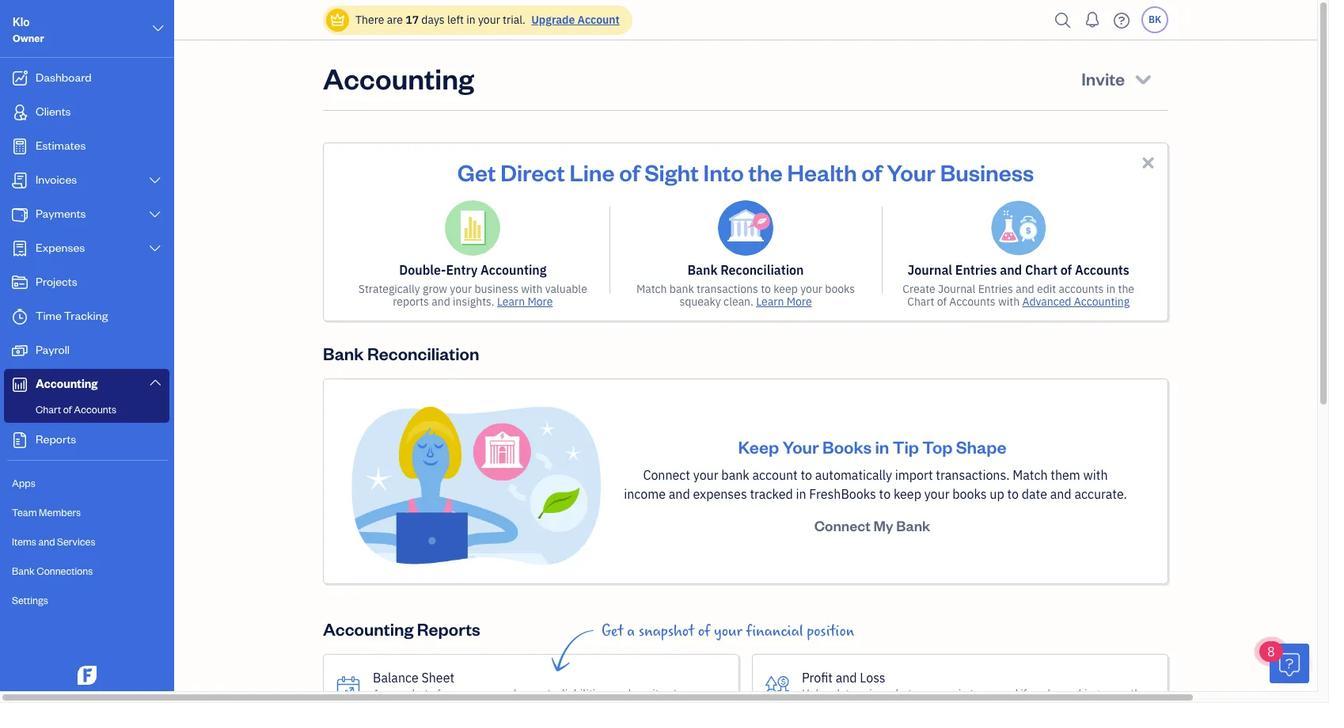 Task type: describe. For each thing, give the bounding box(es) containing it.
upgrade
[[532, 13, 575, 27]]

apps link
[[4, 470, 169, 497]]

time tracking link
[[4, 301, 169, 333]]

get a snapshot of your financial position
[[602, 623, 855, 641]]

connect for your
[[643, 467, 691, 483]]

items and services link
[[4, 528, 169, 556]]

in left tip
[[876, 436, 890, 458]]

your inside strategically grow your business with valuable reports and insights.
[[450, 282, 472, 296]]

determine
[[834, 686, 885, 701]]

connect for my
[[815, 516, 871, 535]]

profit and loss helps determine what you owe in taxes and if you're making more than you're spending
[[802, 670, 1154, 703]]

are
[[387, 13, 403, 27]]

payments link
[[4, 199, 169, 231]]

journal entries and chart of accounts image
[[991, 200, 1047, 256]]

projects
[[36, 274, 77, 289]]

accounting down the are
[[323, 59, 474, 97]]

edit
[[1038, 282, 1057, 296]]

health
[[788, 157, 857, 187]]

accounts
[[1059, 282, 1104, 296]]

payment image
[[10, 207, 29, 223]]

close image
[[1140, 154, 1158, 172]]

accounting up balance
[[323, 618, 414, 640]]

clean.
[[724, 295, 754, 309]]

0 horizontal spatial you're
[[802, 699, 833, 703]]

members
[[39, 506, 81, 519]]

chevrondown image
[[1133, 67, 1155, 90]]

1 horizontal spatial reports
[[417, 618, 481, 640]]

to right up
[[1008, 486, 1019, 502]]

account
[[753, 467, 798, 483]]

get for get direct line of sight into the health of your business
[[458, 157, 496, 187]]

bank inside match bank transactions to keep your books squeaky clean.
[[670, 282, 694, 296]]

payroll link
[[4, 335, 169, 368]]

direct
[[501, 157, 565, 187]]

apps
[[12, 477, 35, 489]]

8 button
[[1260, 642, 1310, 684]]

expenses link
[[4, 233, 169, 265]]

bank reconciliation image
[[718, 200, 774, 256]]

owe
[[936, 686, 956, 701]]

advanced accounting
[[1023, 295, 1130, 309]]

more for bank reconciliation
[[787, 295, 812, 309]]

profit
[[802, 670, 833, 686]]

date
[[1022, 486, 1048, 502]]

notifications image
[[1080, 4, 1106, 36]]

liabilities,
[[562, 686, 610, 701]]

match bank transactions to keep your books squeaky clean.
[[637, 282, 856, 309]]

your up expenses
[[694, 467, 719, 483]]

bank connections link
[[4, 558, 169, 585]]

clients link
[[4, 97, 169, 129]]

left
[[447, 13, 464, 27]]

bank inside button
[[897, 516, 931, 535]]

chevron large down image for expenses
[[148, 242, 162, 255]]

estimates
[[36, 138, 86, 153]]

and up determine
[[836, 670, 857, 686]]

account
[[578, 13, 620, 27]]

settings
[[12, 594, 48, 607]]

given
[[373, 699, 399, 703]]

to right account
[[801, 467, 813, 483]]

invite
[[1082, 67, 1126, 90]]

books
[[823, 436, 872, 458]]

entries inside "create journal entries and edit accounts in the chart of accounts with"
[[979, 282, 1014, 296]]

0 vertical spatial bank reconciliation
[[688, 262, 804, 278]]

chevron large down image for accounting
[[148, 376, 162, 389]]

and right income
[[669, 486, 690, 502]]

my
[[874, 516, 894, 535]]

team members link
[[4, 499, 169, 527]]

bank up transactions on the right of the page
[[688, 262, 718, 278]]

0 vertical spatial snapshot
[[639, 623, 695, 641]]

match inside "connect your bank account to automatically import transactions. match them with income and expenses tracked in freshbooks to keep your books up to date and accurate."
[[1013, 467, 1048, 483]]

1 horizontal spatial you're
[[1030, 686, 1061, 701]]

and up "create journal entries and edit accounts in the chart of accounts with"
[[1001, 262, 1023, 278]]

insights.
[[453, 295, 495, 309]]

business
[[941, 157, 1035, 187]]

company's
[[468, 686, 522, 701]]

your inside match bank transactions to keep your books squeaky clean.
[[801, 282, 823, 296]]

in inside "connect your bank account to automatically import transactions. match them with income and expenses tracked in freshbooks to keep your books up to date and accurate."
[[796, 486, 807, 502]]

your down import
[[925, 486, 950, 502]]

invoice image
[[10, 173, 29, 189]]

client image
[[10, 105, 29, 120]]

taxes
[[971, 686, 997, 701]]

income
[[624, 486, 666, 502]]

accounting link
[[4, 369, 169, 400]]

create journal entries and edit accounts in the chart of accounts with
[[903, 282, 1135, 309]]

time tracking
[[36, 308, 108, 323]]

grow
[[423, 282, 448, 296]]

chevron large down image
[[148, 174, 162, 187]]

of up accounts
[[1061, 262, 1073, 278]]

with inside "create journal entries and edit accounts in the chart of accounts with"
[[999, 295, 1020, 309]]

connect your bank account to automatically import transactions. match them with income and expenses tracked in freshbooks to keep your books up to date and accurate.
[[624, 467, 1128, 502]]

and inside "create journal entries and edit accounts in the chart of accounts with"
[[1016, 282, 1035, 296]]

learn for reconciliation
[[757, 295, 784, 309]]

your inside balance sheet a snapshot of your company's assets, liabilities, and equity at any given point in time
[[444, 686, 466, 701]]

resource center badge image
[[1270, 644, 1310, 684]]

what
[[888, 686, 912, 701]]

if
[[1021, 686, 1028, 701]]

up
[[990, 486, 1005, 502]]

line
[[570, 157, 615, 187]]

connect my bank button
[[801, 510, 945, 542]]

accounting up the business
[[481, 262, 547, 278]]

1 vertical spatial your
[[783, 436, 819, 458]]

in inside balance sheet a snapshot of your company's assets, liabilities, and equity at any given point in time
[[430, 699, 439, 703]]

accounting right advanced
[[1075, 295, 1130, 309]]

2 horizontal spatial accounts
[[1076, 262, 1130, 278]]

accounting reports
[[323, 618, 481, 640]]

equity
[[634, 686, 665, 701]]

in right left at left
[[467, 13, 476, 27]]

transactions
[[697, 282, 759, 296]]

reports link
[[4, 425, 169, 457]]

into
[[704, 157, 744, 187]]

valuable
[[546, 282, 588, 296]]

payments
[[36, 206, 86, 221]]

there
[[356, 13, 384, 27]]

projects link
[[4, 267, 169, 299]]

expense image
[[10, 241, 29, 257]]

invite button
[[1068, 59, 1169, 97]]

assets,
[[525, 686, 560, 701]]

estimates link
[[4, 131, 169, 163]]

time
[[36, 308, 62, 323]]

you
[[915, 686, 933, 701]]

of right health
[[862, 157, 883, 187]]

bank inside "connect your bank account to automatically import transactions. match them with income and expenses tracked in freshbooks to keep your books up to date and accurate."
[[722, 467, 750, 483]]

invoices
[[36, 172, 77, 187]]



Task type: vqa. For each thing, say whether or not it's contained in the screenshot.
the Search to the top
no



Task type: locate. For each thing, give the bounding box(es) containing it.
1 horizontal spatial accounts
[[950, 295, 996, 309]]

1 horizontal spatial learn
[[757, 295, 784, 309]]

go to help image
[[1110, 8, 1135, 32]]

in left time
[[430, 699, 439, 703]]

accurate.
[[1075, 486, 1128, 502]]

bank down strategically
[[323, 342, 364, 364]]

bank inside main element
[[12, 565, 35, 577]]

bk
[[1149, 13, 1162, 25]]

0 horizontal spatial keep
[[774, 282, 798, 296]]

accounting inside main element
[[36, 376, 98, 391]]

tip
[[893, 436, 920, 458]]

helps
[[802, 686, 831, 701]]

0 horizontal spatial get
[[458, 157, 496, 187]]

of right create
[[938, 295, 947, 309]]

0 horizontal spatial with
[[521, 282, 543, 296]]

at
[[668, 686, 677, 701]]

reports
[[36, 432, 76, 447], [417, 618, 481, 640]]

your left the business
[[887, 157, 936, 187]]

1 vertical spatial reports
[[417, 618, 481, 640]]

double-
[[399, 262, 446, 278]]

connect inside "connect your bank account to automatically import transactions. match them with income and expenses tracked in freshbooks to keep your books up to date and accurate."
[[643, 467, 691, 483]]

0 vertical spatial the
[[749, 157, 783, 187]]

bank reconciliation down "reports"
[[323, 342, 480, 364]]

connect up income
[[643, 467, 691, 483]]

chart inside "create journal entries and edit accounts in the chart of accounts with"
[[908, 295, 935, 309]]

freshbooks
[[810, 486, 877, 502]]

1 vertical spatial connect
[[815, 516, 871, 535]]

your left financial
[[714, 623, 743, 641]]

snapshot right a
[[639, 623, 695, 641]]

1 vertical spatial chart
[[908, 295, 935, 309]]

chart inside main element
[[36, 403, 61, 416]]

journal inside "create journal entries and edit accounts in the chart of accounts with"
[[939, 282, 976, 296]]

chart image
[[10, 377, 29, 393]]

1 more from the left
[[528, 295, 553, 309]]

0 horizontal spatial bank reconciliation
[[323, 342, 480, 364]]

0 horizontal spatial chart
[[36, 403, 61, 416]]

entries down journal entries and chart of accounts
[[979, 282, 1014, 296]]

loss
[[860, 670, 886, 686]]

accounts up accounts
[[1076, 262, 1130, 278]]

spending
[[836, 699, 881, 703]]

0 horizontal spatial match
[[637, 282, 667, 296]]

and inside items and services link
[[38, 535, 55, 548]]

your right clean.
[[801, 282, 823, 296]]

of down accounting link
[[63, 403, 72, 416]]

2 learn from the left
[[757, 295, 784, 309]]

reconciliation down "reports"
[[367, 342, 480, 364]]

upgrade account link
[[528, 13, 620, 27]]

chevron large down image for payments
[[148, 208, 162, 221]]

you're
[[1030, 686, 1061, 701], [802, 699, 833, 703]]

keep
[[739, 436, 779, 458]]

reports
[[393, 295, 429, 309]]

main element
[[0, 0, 214, 691]]

of left financial
[[698, 623, 711, 641]]

clients
[[36, 104, 71, 119]]

0 vertical spatial reports
[[36, 432, 76, 447]]

1 learn more from the left
[[497, 295, 553, 309]]

accounting up chart of accounts
[[36, 376, 98, 391]]

days
[[422, 13, 445, 27]]

learn more right clean.
[[757, 295, 812, 309]]

2 horizontal spatial with
[[1084, 467, 1108, 483]]

estimate image
[[10, 139, 29, 154]]

than
[[1131, 686, 1154, 701]]

0 vertical spatial match
[[637, 282, 667, 296]]

books down transactions.
[[953, 486, 987, 502]]

and down journal entries and chart of accounts
[[1016, 282, 1035, 296]]

1 learn from the left
[[497, 295, 525, 309]]

0 vertical spatial keep
[[774, 282, 798, 296]]

timer image
[[10, 309, 29, 325]]

project image
[[10, 275, 29, 291]]

trial.
[[503, 13, 526, 27]]

connect inside connect my bank button
[[815, 516, 871, 535]]

transactions.
[[936, 467, 1010, 483]]

balance sheet a snapshot of your company's assets, liabilities, and equity at any given point in time
[[373, 670, 698, 703]]

services
[[57, 535, 95, 548]]

0 vertical spatial reconciliation
[[721, 262, 804, 278]]

with down journal entries and chart of accounts
[[999, 295, 1020, 309]]

owner
[[13, 32, 44, 44]]

bank
[[688, 262, 718, 278], [323, 342, 364, 364], [897, 516, 931, 535], [12, 565, 35, 577]]

chevron large down image inside payments link
[[148, 208, 162, 221]]

team
[[12, 506, 37, 519]]

0 vertical spatial entries
[[956, 262, 998, 278]]

1 horizontal spatial more
[[787, 295, 812, 309]]

journal up create
[[908, 262, 953, 278]]

1 vertical spatial snapshot
[[383, 686, 429, 701]]

more right clean.
[[787, 295, 812, 309]]

books left create
[[826, 282, 856, 296]]

match
[[637, 282, 667, 296], [1013, 467, 1048, 483]]

0 horizontal spatial connect
[[643, 467, 691, 483]]

books inside "connect your bank account to automatically import transactions. match them with income and expenses tracked in freshbooks to keep your books up to date and accurate."
[[953, 486, 987, 502]]

you're right the if
[[1030, 686, 1061, 701]]

1 horizontal spatial books
[[953, 486, 987, 502]]

learn more for bank reconciliation
[[757, 295, 812, 309]]

1 horizontal spatial get
[[602, 623, 624, 641]]

dashboard image
[[10, 70, 29, 86]]

0 horizontal spatial snapshot
[[383, 686, 429, 701]]

1 vertical spatial accounts
[[950, 295, 996, 309]]

17
[[406, 13, 419, 27]]

1 horizontal spatial keep
[[894, 486, 922, 502]]

with inside "connect your bank account to automatically import transactions. match them with income and expenses tracked in freshbooks to keep your books up to date and accurate."
[[1084, 467, 1108, 483]]

and left equity at the bottom of the page
[[613, 686, 631, 701]]

of inside balance sheet a snapshot of your company's assets, liabilities, and equity at any given point in time
[[431, 686, 441, 701]]

match up date
[[1013, 467, 1048, 483]]

reports inside 'link'
[[36, 432, 76, 447]]

with up accurate.
[[1084, 467, 1108, 483]]

your down entry
[[450, 282, 472, 296]]

reports down chart of accounts
[[36, 432, 76, 447]]

keep inside match bank transactions to keep your books squeaky clean.
[[774, 282, 798, 296]]

0 vertical spatial bank
[[670, 282, 694, 296]]

items and services
[[12, 535, 95, 548]]

of inside "create journal entries and edit accounts in the chart of accounts with"
[[938, 295, 947, 309]]

sheet
[[422, 670, 455, 686]]

chart of accounts
[[36, 403, 116, 416]]

1 vertical spatial journal
[[939, 282, 976, 296]]

get for get a snapshot of your financial position
[[602, 623, 624, 641]]

1 vertical spatial reconciliation
[[367, 342, 480, 364]]

1 horizontal spatial chart
[[908, 295, 935, 309]]

dashboard
[[36, 70, 92, 85]]

and right items
[[38, 535, 55, 548]]

bank connections
[[12, 565, 93, 577]]

entry
[[446, 262, 478, 278]]

0 horizontal spatial the
[[749, 157, 783, 187]]

1 horizontal spatial match
[[1013, 467, 1048, 483]]

1 horizontal spatial connect
[[815, 516, 871, 535]]

expenses
[[36, 240, 85, 255]]

1 vertical spatial bank reconciliation
[[323, 342, 480, 364]]

connect
[[643, 467, 691, 483], [815, 516, 871, 535]]

accounts inside "create journal entries and edit accounts in the chart of accounts with"
[[950, 295, 996, 309]]

reconciliation
[[721, 262, 804, 278], [367, 342, 480, 364]]

payroll
[[36, 342, 70, 357]]

accounts right create
[[950, 295, 996, 309]]

klo
[[13, 14, 30, 29]]

learn for entry
[[497, 295, 525, 309]]

books
[[826, 282, 856, 296], [953, 486, 987, 502]]

more
[[528, 295, 553, 309], [787, 295, 812, 309]]

with inside strategically grow your business with valuable reports and insights.
[[521, 282, 543, 296]]

2 vertical spatial chart
[[36, 403, 61, 416]]

2 more from the left
[[787, 295, 812, 309]]

the inside "create journal entries and edit accounts in the chart of accounts with"
[[1119, 282, 1135, 296]]

get direct line of sight into the health of your business
[[458, 157, 1035, 187]]

crown image
[[329, 11, 346, 28]]

0 horizontal spatial bank
[[670, 282, 694, 296]]

snapshot down balance
[[383, 686, 429, 701]]

journal right create
[[939, 282, 976, 296]]

keep
[[774, 282, 798, 296], [894, 486, 922, 502]]

0 vertical spatial chart
[[1026, 262, 1058, 278]]

0 vertical spatial your
[[887, 157, 936, 187]]

connections
[[37, 565, 93, 577]]

klo owner
[[13, 14, 44, 44]]

bank left transactions on the right of the page
[[670, 282, 694, 296]]

shape
[[957, 436, 1007, 458]]

1 vertical spatial the
[[1119, 282, 1135, 296]]

0 horizontal spatial accounts
[[74, 403, 116, 416]]

in right "owe" at bottom right
[[959, 686, 968, 701]]

connect your bank account to begin matching your bank transactions image
[[349, 405, 603, 566]]

1 vertical spatial bank
[[722, 467, 750, 483]]

your left trial.
[[478, 13, 500, 27]]

reports up sheet
[[417, 618, 481, 640]]

and inside balance sheet a snapshot of your company's assets, liabilities, and equity at any given point in time
[[613, 686, 631, 701]]

report image
[[10, 432, 29, 448]]

1 vertical spatial get
[[602, 623, 624, 641]]

0 vertical spatial accounts
[[1076, 262, 1130, 278]]

position
[[807, 623, 855, 641]]

more right the business
[[528, 295, 553, 309]]

get left a
[[602, 623, 624, 641]]

the right into
[[749, 157, 783, 187]]

journal entries and chart of accounts
[[908, 262, 1130, 278]]

you're down the profit
[[802, 699, 833, 703]]

more for double-entry accounting
[[528, 295, 553, 309]]

to up my
[[880, 486, 891, 502]]

bank reconciliation up match bank transactions to keep your books squeaky clean.
[[688, 262, 804, 278]]

1 vertical spatial match
[[1013, 467, 1048, 483]]

squeaky
[[680, 295, 721, 309]]

top
[[923, 436, 953, 458]]

time
[[442, 699, 464, 703]]

more
[[1103, 686, 1129, 701]]

and down them
[[1051, 486, 1072, 502]]

double-entry accounting image
[[445, 200, 501, 256]]

0 horizontal spatial more
[[528, 295, 553, 309]]

accounts down accounting link
[[74, 403, 116, 416]]

the right accounts
[[1119, 282, 1135, 296]]

accounts inside main element
[[74, 403, 116, 416]]

snapshot inside balance sheet a snapshot of your company's assets, liabilities, and equity at any given point in time
[[383, 686, 429, 701]]

in right accounts
[[1107, 282, 1116, 296]]

in inside the 'profit and loss helps determine what you owe in taxes and if you're making more than you're spending'
[[959, 686, 968, 701]]

1 horizontal spatial reconciliation
[[721, 262, 804, 278]]

reconciliation up match bank transactions to keep your books squeaky clean.
[[721, 262, 804, 278]]

1 horizontal spatial snapshot
[[639, 623, 695, 641]]

learn right clean.
[[757, 295, 784, 309]]

advanced
[[1023, 295, 1072, 309]]

keep down import
[[894, 486, 922, 502]]

1 horizontal spatial with
[[999, 295, 1020, 309]]

books inside match bank transactions to keep your books squeaky clean.
[[826, 282, 856, 296]]

to
[[761, 282, 771, 296], [801, 467, 813, 483], [880, 486, 891, 502], [1008, 486, 1019, 502]]

1 horizontal spatial your
[[887, 157, 936, 187]]

learn more for double-entry accounting
[[497, 295, 553, 309]]

2 vertical spatial accounts
[[74, 403, 116, 416]]

0 horizontal spatial learn more
[[497, 295, 553, 309]]

match inside match bank transactions to keep your books squeaky clean.
[[637, 282, 667, 296]]

chevron large down image
[[151, 19, 166, 38], [148, 208, 162, 221], [148, 242, 162, 255], [148, 376, 162, 389]]

expenses
[[693, 486, 747, 502]]

to inside match bank transactions to keep your books squeaky clean.
[[761, 282, 771, 296]]

balance
[[373, 670, 419, 686]]

point
[[402, 699, 428, 703]]

1 vertical spatial books
[[953, 486, 987, 502]]

learn right insights.
[[497, 295, 525, 309]]

chart
[[1026, 262, 1058, 278], [908, 295, 935, 309], [36, 403, 61, 416]]

search image
[[1051, 8, 1076, 32]]

0 horizontal spatial reconciliation
[[367, 342, 480, 364]]

0 horizontal spatial your
[[783, 436, 819, 458]]

2 horizontal spatial chart
[[1026, 262, 1058, 278]]

1 horizontal spatial learn more
[[757, 295, 812, 309]]

1 vertical spatial entries
[[979, 282, 1014, 296]]

sight
[[645, 157, 699, 187]]

keep inside "connect your bank account to automatically import transactions. match them with income and expenses tracked in freshbooks to keep your books up to date and accurate."
[[894, 486, 922, 502]]

of down sheet
[[431, 686, 441, 701]]

0 horizontal spatial learn
[[497, 295, 525, 309]]

0 horizontal spatial reports
[[36, 432, 76, 447]]

money image
[[10, 343, 29, 359]]

2 learn more from the left
[[757, 295, 812, 309]]

0 vertical spatial books
[[826, 282, 856, 296]]

bk button
[[1142, 6, 1169, 33]]

0 vertical spatial connect
[[643, 467, 691, 483]]

1 horizontal spatial the
[[1119, 282, 1135, 296]]

8
[[1268, 644, 1276, 660]]

a
[[627, 623, 635, 641]]

connect down freshbooks
[[815, 516, 871, 535]]

financial
[[746, 623, 804, 641]]

double-entry accounting
[[399, 262, 547, 278]]

your down sheet
[[444, 686, 466, 701]]

learn more right insights.
[[497, 295, 553, 309]]

1 vertical spatial keep
[[894, 486, 922, 502]]

to right clean.
[[761, 282, 771, 296]]

match left squeaky
[[637, 282, 667, 296]]

bank up expenses
[[722, 467, 750, 483]]

of inside main element
[[63, 403, 72, 416]]

your up account
[[783, 436, 819, 458]]

1 horizontal spatial bank
[[722, 467, 750, 483]]

1 horizontal spatial bank reconciliation
[[688, 262, 804, 278]]

get left direct
[[458, 157, 496, 187]]

and left the if
[[1000, 686, 1019, 701]]

automatically
[[816, 467, 893, 483]]

freshbooks image
[[74, 666, 100, 685]]

with left valuable on the left of page
[[521, 282, 543, 296]]

settings link
[[4, 587, 169, 615]]

snapshot
[[639, 623, 695, 641], [383, 686, 429, 701]]

in inside "create journal entries and edit accounts in the chart of accounts with"
[[1107, 282, 1116, 296]]

0 vertical spatial get
[[458, 157, 496, 187]]

connect my bank
[[815, 516, 931, 535]]

0 horizontal spatial books
[[826, 282, 856, 296]]

0 vertical spatial journal
[[908, 262, 953, 278]]

a
[[373, 686, 380, 701]]

bank right my
[[897, 516, 931, 535]]

in right 'tracked'
[[796, 486, 807, 502]]

of right line
[[620, 157, 640, 187]]

business
[[475, 282, 519, 296]]

and right "reports"
[[432, 295, 450, 309]]

bank down items
[[12, 565, 35, 577]]

entries up "create journal entries and edit accounts in the chart of accounts with"
[[956, 262, 998, 278]]

and inside strategically grow your business with valuable reports and insights.
[[432, 295, 450, 309]]

keep right clean.
[[774, 282, 798, 296]]



